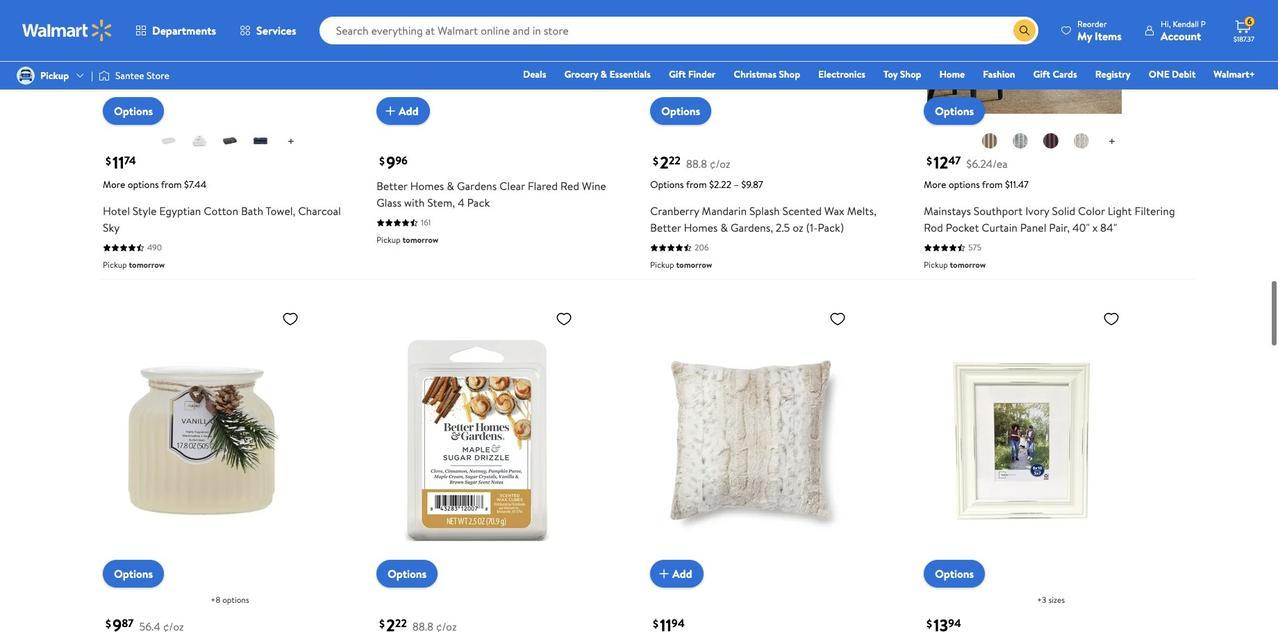 Task type: vqa. For each thing, say whether or not it's contained in the screenshot.
YOU MAY NEED THE MENB VACCINE IF YOU HAVE ONE OF SEVERAL HEALTH CONDITIONS (I.E., A NON-FUNCTIONING SPLEEN), AS WELL AS BOOSTERS IF YOUR RISK IS ONGOING. LEARN MORE AT HTTPS://WWW.CDC.GOV/VACCINES/VPD/MENING/INDEX.HTML
no



Task type: locate. For each thing, give the bounding box(es) containing it.
1 vertical spatial better
[[650, 220, 681, 236]]

0 horizontal spatial + button
[[276, 131, 306, 153]]

4
[[458, 195, 465, 211]]

0 horizontal spatial 94
[[672, 617, 685, 632]]

finder
[[688, 67, 716, 81]]

shop right christmas
[[779, 67, 801, 81]]

0 horizontal spatial &
[[447, 179, 454, 194]]

maple sugar drizzle scented wax melts, better homes & gardens, 2.5 oz (1-pack) image
[[377, 305, 578, 578]]

kendall
[[1173, 18, 1199, 30]]

9
[[386, 151, 396, 175]]

pickup tomorrow
[[377, 234, 439, 246], [103, 259, 165, 271], [650, 259, 712, 271], [924, 259, 986, 271]]

one debit link
[[1143, 67, 1202, 82]]

from left $7.44
[[161, 178, 182, 192]]

grocery & essentials
[[564, 67, 651, 81]]

tomorrow for 11
[[129, 259, 165, 271]]

tomorrow down the 206 on the right top of page
[[676, 259, 712, 271]]

pickup tomorrow down 575
[[924, 259, 986, 271]]

1 vertical spatial add
[[673, 567, 692, 582]]

pickup for 88.8 ¢/oz
[[650, 259, 674, 271]]

birchwood image
[[191, 133, 207, 150]]

account
[[1161, 28, 1201, 43]]

gift for gift finder
[[669, 67, 686, 81]]

more down 11
[[103, 178, 125, 192]]

+ button
[[276, 131, 306, 153], [1098, 131, 1127, 153]]

& right grocery
[[601, 67, 607, 81]]

87
[[122, 617, 134, 632]]

2 shop from the left
[[900, 67, 922, 81]]

homes up the 206 on the right top of page
[[684, 220, 718, 236]]

cranberry mandarin splash scented wax melts, better homes & gardens, 2.5 oz (1-pack) image
[[650, 0, 852, 114]]

add to favorites list, mainstays faux snow leopard fur decorative square pillow, 18" x 18", leopard, 1 per pack image
[[830, 311, 846, 328]]

stem,
[[427, 195, 455, 211]]

marine deep image
[[252, 133, 269, 150]]

add for topmost add to cart icon
[[399, 104, 419, 119]]

 image
[[17, 67, 35, 85], [99, 69, 110, 83]]

¢/oz
[[710, 157, 731, 172]]

from inside $ 12 47 $6.24/ea more options from $11.47
[[982, 178, 1003, 192]]

$6.24/ea
[[967, 157, 1008, 172]]

ivory
[[1026, 204, 1050, 219]]

& inside better homes & gardens clear flared red wine glass with stem, 4 pack
[[447, 179, 454, 194]]

 image for pickup
[[17, 67, 35, 85]]

2 horizontal spatial &
[[721, 220, 728, 236]]

gift left cards
[[1034, 67, 1051, 81]]

0 horizontal spatial 22
[[395, 617, 407, 632]]

+ right burgundy floral image
[[1109, 133, 1116, 150]]

southport
[[974, 204, 1023, 219]]

1 horizontal spatial gift
[[1034, 67, 1051, 81]]

0 horizontal spatial more
[[103, 178, 125, 192]]

x
[[1093, 220, 1098, 236]]

2 vertical spatial &
[[721, 220, 728, 236]]

0 horizontal spatial +
[[287, 133, 295, 150]]

pickup down the sky
[[103, 259, 127, 271]]

+
[[287, 133, 295, 150], [1109, 133, 1116, 150]]

more
[[103, 178, 125, 192], [924, 178, 947, 192]]

2 + from the left
[[1109, 133, 1116, 150]]

+3
[[1037, 595, 1047, 607]]

departments button
[[124, 14, 228, 47]]

tomorrow down 490
[[129, 259, 165, 271]]

1 horizontal spatial add button
[[650, 561, 704, 589]]

pickup tomorrow down the 206 on the right top of page
[[650, 259, 712, 271]]

0 vertical spatial add
[[399, 104, 419, 119]]

red
[[561, 179, 580, 194]]

$187.37
[[1234, 34, 1255, 44]]

+ button right burgundy floral image
[[1098, 131, 1127, 153]]

gift finder link
[[663, 67, 722, 82]]

3 from from the left
[[982, 178, 1003, 192]]

deals link
[[517, 67, 553, 82]]

add to cart image
[[382, 103, 399, 120], [656, 566, 673, 583]]

$ inside $ 12 47 $6.24/ea more options from $11.47
[[927, 154, 932, 169]]

from down the 88.8
[[686, 178, 707, 192]]

1 gift from the left
[[669, 67, 686, 81]]

$ 2 22 88.8 ¢/oz options from $2.22 – $9.87
[[650, 151, 763, 192]]

options for more options from $7.44
[[128, 178, 159, 192]]

Walmart Site-Wide search field
[[319, 17, 1039, 44]]

tomorrow
[[403, 234, 439, 246], [129, 259, 165, 271], [676, 259, 712, 271], [950, 259, 986, 271]]

tomorrow down 575
[[950, 259, 986, 271]]

–
[[734, 178, 739, 192]]

add to favorites list, maple sugar drizzle scented wax melts, better homes & gardens, 2.5 oz (1-pack) image
[[556, 311, 573, 328]]

towel,
[[266, 204, 296, 219]]

options right the +8
[[222, 595, 249, 607]]

 image right |
[[99, 69, 110, 83]]

1 horizontal spatial from
[[686, 178, 707, 192]]

2 horizontal spatial options
[[949, 178, 980, 192]]

reorder my items
[[1078, 18, 1122, 43]]

40"
[[1073, 220, 1090, 236]]

tomorrow for $6.24/ea
[[950, 259, 986, 271]]

1 horizontal spatial add to cart image
[[656, 566, 673, 583]]

1 horizontal spatial &
[[601, 67, 607, 81]]

grocery & essentials link
[[558, 67, 657, 82]]

pickup
[[40, 69, 69, 83], [377, 234, 401, 246], [103, 259, 127, 271], [650, 259, 674, 271], [924, 259, 948, 271]]

1 horizontal spatial 94
[[948, 617, 962, 632]]

pickup for $6.24/ea
[[924, 259, 948, 271]]

1 horizontal spatial add
[[673, 567, 692, 582]]

$ inside $ 11 74
[[106, 154, 111, 169]]

0 horizontal spatial add to cart image
[[382, 103, 399, 120]]

reorder
[[1078, 18, 1107, 30]]

& down mandarin
[[721, 220, 728, 236]]

0 horizontal spatial homes
[[410, 179, 444, 194]]

better inside better homes & gardens clear flared red wine glass with stem, 4 pack
[[377, 179, 408, 194]]

$9.87
[[742, 178, 763, 192]]

tomorrow down the 161
[[403, 234, 439, 246]]

pickup for 11
[[103, 259, 127, 271]]

0 horizontal spatial add button
[[377, 97, 430, 125]]

pair,
[[1049, 220, 1070, 236]]

blue damask image
[[1012, 133, 1029, 150]]

1 horizontal spatial better
[[650, 220, 681, 236]]

filtering
[[1135, 204, 1175, 219]]

essentials
[[610, 67, 651, 81]]

services
[[256, 23, 296, 38]]

hi, kendall p account
[[1161, 18, 1206, 43]]

from down the $6.24/ea
[[982, 178, 1003, 192]]

2 horizontal spatial from
[[982, 178, 1003, 192]]

& inside "cranberry mandarin splash scented wax melts, better homes & gardens, 2.5 oz (1-pack)"
[[721, 220, 728, 236]]

pickup down cranberry
[[650, 259, 674, 271]]

mainstays faux snow leopard fur decorative square pillow, 18" x 18", leopard, 1 per pack image
[[650, 305, 852, 578]]

1 vertical spatial add button
[[650, 561, 704, 589]]

light
[[1108, 204, 1132, 219]]

shop right toy
[[900, 67, 922, 81]]

home
[[940, 67, 965, 81]]

homes
[[410, 179, 444, 194], [684, 220, 718, 236]]

0 horizontal spatial from
[[161, 178, 182, 192]]

&
[[601, 67, 607, 81], [447, 179, 454, 194], [721, 220, 728, 236]]

1 horizontal spatial options
[[222, 595, 249, 607]]

wax
[[825, 204, 845, 219]]

0 vertical spatial better
[[377, 179, 408, 194]]

pocket
[[946, 220, 979, 236]]

add button
[[377, 97, 430, 125], [650, 561, 704, 589]]

toy shop
[[884, 67, 922, 81]]

 image down walmart image
[[17, 67, 35, 85]]

0 horizontal spatial  image
[[17, 67, 35, 85]]

my
[[1078, 28, 1092, 43]]

0 vertical spatial 22
[[669, 153, 681, 169]]

style
[[133, 204, 157, 219]]

cotton
[[204, 204, 238, 219]]

+ right marine deep icon
[[287, 133, 295, 150]]

add to favorites list, mainstays 8x10 matted to 5x7 distressed white gallery tabletop picture frame image
[[1103, 311, 1120, 328]]

flared
[[528, 179, 558, 194]]

0 vertical spatial homes
[[410, 179, 444, 194]]

1 + from the left
[[287, 133, 295, 150]]

from inside $ 2 22 88.8 ¢/oz options from $2.22 – $9.87
[[686, 178, 707, 192]]

1 horizontal spatial homes
[[684, 220, 718, 236]]

add for rightmost add to cart icon
[[673, 567, 692, 582]]

better down cranberry
[[650, 220, 681, 236]]

from for 12
[[982, 178, 1003, 192]]

gift left finder
[[669, 67, 686, 81]]

rod
[[924, 220, 943, 236]]

pickup tomorrow for $6.24/ea
[[924, 259, 986, 271]]

more down 12
[[924, 178, 947, 192]]

shop
[[779, 67, 801, 81], [900, 67, 922, 81]]

pickup tomorrow down 490
[[103, 259, 165, 271]]

1 shop from the left
[[779, 67, 801, 81]]

74
[[124, 153, 136, 169]]

1 horizontal spatial 22
[[669, 153, 681, 169]]

1 horizontal spatial +
[[1109, 133, 1116, 150]]

+ button right marine deep icon
[[276, 131, 306, 153]]

options down 47
[[949, 178, 980, 192]]

1 + button from the left
[[276, 131, 306, 153]]

gift for gift cards
[[1034, 67, 1051, 81]]

burgundy image
[[1043, 133, 1059, 150]]

2 + button from the left
[[1098, 131, 1127, 153]]

toy shop link
[[878, 67, 928, 82]]

Search search field
[[319, 17, 1039, 44]]

(1-
[[806, 220, 818, 236]]

1 vertical spatial add to cart image
[[656, 566, 673, 583]]

pickup down rod
[[924, 259, 948, 271]]

0 horizontal spatial options
[[128, 178, 159, 192]]

0 horizontal spatial gift
[[669, 67, 686, 81]]

shop for toy shop
[[900, 67, 922, 81]]

better up glass on the top
[[377, 179, 408, 194]]

deals
[[523, 67, 546, 81]]

2 more from the left
[[924, 178, 947, 192]]

1 vertical spatial &
[[447, 179, 454, 194]]

1 vertical spatial homes
[[684, 220, 718, 236]]

1 horizontal spatial + button
[[1098, 131, 1127, 153]]

0 horizontal spatial add
[[399, 104, 419, 119]]

1 horizontal spatial  image
[[99, 69, 110, 83]]

options up style
[[128, 178, 159, 192]]

mainstays 8x10 matted to 5x7 distressed white gallery tabletop picture frame image
[[924, 305, 1126, 578]]

2 from from the left
[[686, 178, 707, 192]]

+ button for $6.24/ea
[[1098, 131, 1127, 153]]

1 horizontal spatial shop
[[900, 67, 922, 81]]

& up stem,
[[447, 179, 454, 194]]

2 gift from the left
[[1034, 67, 1051, 81]]

gift cards
[[1034, 67, 1077, 81]]

0 horizontal spatial better
[[377, 179, 408, 194]]

1 horizontal spatial more
[[924, 178, 947, 192]]

22
[[669, 153, 681, 169], [395, 617, 407, 632]]

options
[[128, 178, 159, 192], [949, 178, 980, 192], [222, 595, 249, 607]]

6 $187.37
[[1234, 15, 1255, 44]]

one
[[1149, 67, 1170, 81]]

beige image
[[982, 133, 998, 150]]

$ inside the $ 9 96
[[379, 154, 385, 169]]

grocery
[[564, 67, 598, 81]]

search icon image
[[1019, 25, 1030, 36]]

better homes & gardens clear flared red wine glass with stem, 4 pack image
[[377, 0, 578, 114]]

gardens,
[[731, 220, 773, 236]]

gift
[[669, 67, 686, 81], [1034, 67, 1051, 81]]

homes inside "cranberry mandarin splash scented wax melts, better homes & gardens, 2.5 oz (1-pack)"
[[684, 220, 718, 236]]

christmas shop
[[734, 67, 801, 81]]

homes up with
[[410, 179, 444, 194]]

161
[[421, 217, 431, 229]]

0 horizontal spatial shop
[[779, 67, 801, 81]]

0 vertical spatial add button
[[377, 97, 430, 125]]

pickup tomorrow for 11
[[103, 259, 165, 271]]



Task type: describe. For each thing, give the bounding box(es) containing it.
96
[[396, 153, 408, 169]]

2
[[660, 151, 669, 175]]

panel
[[1021, 220, 1047, 236]]

fashion link
[[977, 67, 1022, 82]]

items
[[1095, 28, 1122, 43]]

0 vertical spatial add to cart image
[[382, 103, 399, 120]]

color
[[1078, 204, 1105, 219]]

electronics
[[819, 67, 866, 81]]

cards
[[1053, 67, 1077, 81]]

options inside $ 12 47 $6.24/ea more options from $11.47
[[949, 178, 980, 192]]

burgundy floral image
[[1073, 133, 1090, 150]]

charcoal
[[298, 204, 341, 219]]

shop for christmas shop
[[779, 67, 801, 81]]

$2.22
[[709, 178, 732, 192]]

hotel style egyptian cotton bath towel, charcoal sky
[[103, 204, 341, 236]]

pickup left |
[[40, 69, 69, 83]]

sizes
[[1049, 595, 1065, 607]]

more inside $ 12 47 $6.24/ea more options from $11.47
[[924, 178, 947, 192]]

575
[[969, 242, 982, 254]]

add to favorites list, mainstays 17.5oz 2-wick pagoda jar candle, vanilla image
[[282, 311, 299, 328]]

hi,
[[1161, 18, 1171, 30]]

$11.47
[[1005, 178, 1029, 192]]

options inside $ 2 22 88.8 ¢/oz options from $2.22 – $9.87
[[650, 178, 684, 192]]

glass
[[377, 195, 402, 211]]

1 more from the left
[[103, 178, 125, 192]]

better inside "cranberry mandarin splash scented wax melts, better homes & gardens, 2.5 oz (1-pack)"
[[650, 220, 681, 236]]

curtain
[[982, 220, 1018, 236]]

cranberry
[[650, 204, 699, 219]]

$ inside $ 2 22 88.8 ¢/oz options from $2.22 – $9.87
[[653, 154, 659, 169]]

christmas
[[734, 67, 777, 81]]

pickup tomorrow for 88.8 ¢/oz
[[650, 259, 712, 271]]

melts,
[[847, 204, 877, 219]]

22 inside $ 2 22 88.8 ¢/oz options from $2.22 – $9.87
[[669, 153, 681, 169]]

$ 11 74
[[106, 151, 136, 175]]

2 94 from the left
[[948, 617, 962, 632]]

gardens
[[457, 179, 497, 194]]

pickup down glass on the top
[[377, 234, 401, 246]]

charcoal sky image
[[221, 133, 238, 150]]

+8 options
[[211, 595, 249, 607]]

wine
[[582, 179, 606, 194]]

walmart+ link
[[1208, 67, 1262, 82]]

registry link
[[1089, 67, 1137, 82]]

oz
[[793, 220, 804, 236]]

$ 9 96
[[379, 151, 408, 175]]

+ button for 11
[[276, 131, 306, 153]]

one debit
[[1149, 67, 1196, 81]]

store
[[147, 69, 169, 83]]

$ 12 47 $6.24/ea more options from $11.47
[[924, 151, 1029, 192]]

1 vertical spatial 22
[[395, 617, 407, 632]]

sky
[[103, 220, 120, 236]]

pack)
[[818, 220, 844, 236]]

6
[[1248, 15, 1252, 27]]

p
[[1201, 18, 1206, 30]]

electronics link
[[812, 67, 872, 82]]

+ for 11
[[287, 133, 295, 150]]

47
[[949, 153, 961, 169]]

home link
[[933, 67, 971, 82]]

mainstays southport ivory solid color light filtering rod pocket curtain panel pair, 40" x 84"
[[924, 204, 1175, 236]]

toy
[[884, 67, 898, 81]]

 image for santee store
[[99, 69, 110, 83]]

|
[[91, 69, 93, 83]]

11
[[113, 151, 124, 175]]

pickup tomorrow down the 161
[[377, 234, 439, 246]]

$7.44
[[184, 178, 207, 192]]

+ for $6.24/ea
[[1109, 133, 1116, 150]]

0 vertical spatial &
[[601, 67, 607, 81]]

walmart image
[[22, 19, 113, 42]]

mainstays southport ivory solid color light filtering rod pocket curtain panel pair, 40" x 84" image
[[924, 0, 1126, 114]]

options for +8 options
[[222, 595, 249, 607]]

1 from from the left
[[161, 178, 182, 192]]

from for 2
[[686, 178, 707, 192]]

hotel
[[103, 204, 130, 219]]

walmart+
[[1214, 67, 1256, 81]]

12
[[934, 151, 949, 175]]

206
[[695, 242, 709, 254]]

homes inside better homes & gardens clear flared red wine glass with stem, 4 pack
[[410, 179, 444, 194]]

mainstays
[[924, 204, 971, 219]]

2.5
[[776, 220, 790, 236]]

88.8
[[686, 157, 707, 172]]

84"
[[1101, 220, 1117, 236]]

1 94 from the left
[[672, 617, 685, 632]]

better homes & gardens clear flared red wine glass with stem, 4 pack
[[377, 179, 606, 211]]

+8
[[211, 595, 220, 607]]

splash
[[750, 204, 780, 219]]

tomorrow for 88.8 ¢/oz
[[676, 259, 712, 271]]

hotel style egyptian cotton bath towel, charcoal sky image
[[103, 0, 304, 114]]

solid
[[1052, 204, 1076, 219]]

mainstays 17.5oz 2-wick pagoda jar candle, vanilla image
[[103, 305, 304, 578]]

pack
[[467, 195, 490, 211]]

arctic white image
[[160, 133, 177, 150]]

debit
[[1172, 67, 1196, 81]]

490
[[147, 242, 162, 254]]

bath
[[241, 204, 263, 219]]

santee store
[[115, 69, 169, 83]]



